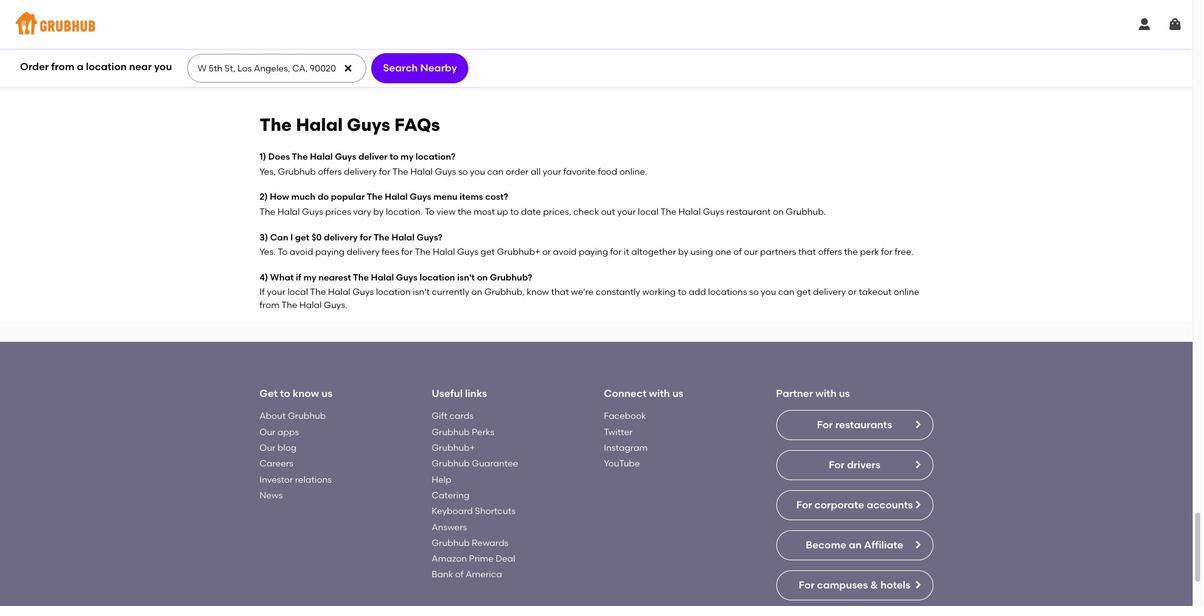 Task type: vqa. For each thing, say whether or not it's contained in the screenshot.
topmost GRUBHUB PLUS FLAG LOGO
no



Task type: describe. For each thing, give the bounding box(es) containing it.
of inside gift cards grubhub perks grubhub+ grubhub guarantee help catering keyboard shortcuts answers grubhub rewards amazon prime deal bank of america
[[455, 569, 464, 580]]

mountlake terrace link
[[260, 59, 350, 71]]

offers inside 3) can i get $0 delivery for the halal guys? yes. to avoid paying delivery fees for the halal guys get grubhub+ or avoid paying for it altogether by using one of our partners that offers the perk for free.
[[818, 247, 842, 257]]

faqs
[[395, 114, 440, 135]]

grubhub down gift cards link
[[432, 427, 470, 438]]

the right does at the top
[[292, 152, 308, 162]]

to inside 1) does the halal guys deliver to my location? yes, grubhub offers delivery for the halal guys so you can order all your favorite food online.
[[390, 152, 399, 162]]

our blog link
[[260, 443, 297, 453]]

from inside 4) what if my nearest the halal guys location isn't on grubhub? if your local the halal guys location isn't currently on grubhub, know that we're constantly working to add locations so you can get delivery or takeout online from the halal guys.
[[260, 300, 279, 310]]

us for partner with us
[[839, 388, 850, 399]]

an
[[849, 539, 862, 551]]

affiliate
[[864, 539, 904, 551]]

1 our from the top
[[260, 427, 276, 438]]

right image for for drivers
[[913, 460, 923, 470]]

halal left guys.
[[299, 300, 322, 310]]

instagram
[[604, 443, 648, 453]]

instagram link
[[604, 443, 648, 453]]

add
[[689, 287, 706, 298]]

order from a location near you
[[20, 61, 172, 72]]

by inside 2) how much do popular the halal guys menu items cost? the halal guys prices vary by location. to view the most up to date prices, check out your local the halal guys restaurant on grubhub.
[[373, 207, 384, 217]]

cards
[[450, 411, 474, 422]]

useful links
[[432, 388, 487, 399]]

2 avoid from the left
[[553, 247, 577, 257]]

with for partner
[[816, 388, 837, 399]]

halal up location.
[[385, 192, 408, 202]]

help
[[432, 474, 451, 485]]

lynnwood
[[776, 30, 826, 42]]

restaurants
[[835, 419, 892, 431]]

kent
[[432, 30, 454, 42]]

the up location.
[[392, 166, 408, 177]]

fees
[[382, 247, 399, 257]]

up
[[497, 207, 508, 217]]

1 svg image from the left
[[1137, 17, 1152, 32]]

delivery left fees at the left of page
[[347, 247, 380, 257]]

bank
[[432, 569, 453, 580]]

items
[[460, 192, 483, 202]]

deliver
[[359, 152, 388, 162]]

get
[[260, 388, 278, 399]]

date
[[521, 207, 541, 217]]

halal up the using on the top
[[679, 207, 701, 217]]

twitter
[[604, 427, 633, 438]]

right image for for campuses & hotels
[[913, 580, 923, 590]]

do
[[318, 192, 329, 202]]

Search Address search field
[[187, 54, 365, 82]]

amazon prime deal link
[[432, 554, 515, 564]]

0 horizontal spatial you
[[154, 61, 172, 72]]

grubhub inside about grubhub our apps our blog careers investor relations news
[[288, 411, 326, 422]]

for left it
[[610, 247, 622, 257]]

our apps link
[[260, 427, 299, 438]]

for restaurants link
[[776, 410, 933, 440]]

connect with us
[[604, 388, 683, 399]]

grubhub rewards link
[[432, 538, 509, 548]]

halal down how on the left top of the page
[[278, 207, 300, 217]]

0 vertical spatial from
[[51, 61, 74, 72]]

1 us from the left
[[321, 388, 333, 399]]

a
[[77, 61, 83, 72]]

svg image
[[343, 63, 353, 73]]

news link
[[260, 490, 283, 501]]

yes,
[[260, 166, 276, 177]]

favorite
[[563, 166, 596, 177]]

2 svg image from the left
[[1168, 17, 1183, 32]]

guys?
[[417, 232, 442, 243]]

our
[[744, 247, 758, 257]]

perk
[[860, 247, 879, 257]]

using
[[691, 247, 713, 257]]

answers
[[432, 522, 467, 533]]

the up does at the top
[[260, 114, 292, 135]]

1 horizontal spatial location
[[376, 287, 411, 298]]

local inside 4) what if my nearest the halal guys location isn't on grubhub? if your local the halal guys location isn't currently on grubhub, know that we're constantly working to add locations so you can get delivery or takeout online from the halal guys.
[[288, 287, 308, 298]]

does
[[268, 152, 290, 162]]

for down 'vary'
[[360, 232, 372, 243]]

much
[[291, 192, 315, 202]]

for right fees at the left of page
[[401, 247, 413, 257]]

near
[[129, 61, 152, 72]]

0 horizontal spatial get
[[295, 232, 310, 243]]

your inside 2) how much do popular the halal guys menu items cost? the halal guys prices vary by location. to view the most up to date prices, check out your local the halal guys restaurant on grubhub.
[[617, 207, 636, 217]]

mountlake terrace
[[260, 59, 350, 71]]

lynnwood link
[[776, 30, 826, 42]]

1 horizontal spatial get
[[481, 247, 495, 257]]

online.
[[620, 166, 647, 177]]

the halal guys faqs
[[260, 114, 440, 135]]

you inside 1) does the halal guys deliver to my location? yes, grubhub offers delivery for the halal guys so you can order all your favorite food online.
[[470, 166, 485, 177]]

2 paying from the left
[[579, 247, 608, 257]]

drivers
[[847, 459, 881, 471]]

order
[[20, 61, 49, 72]]

search
[[383, 62, 418, 74]]

menu
[[433, 192, 458, 202]]

constantly
[[596, 287, 640, 298]]

youtube link
[[604, 459, 640, 469]]

the down guys?
[[415, 247, 431, 257]]

your inside 4) what if my nearest the halal guys location isn't on grubhub? if your local the halal guys location isn't currently on grubhub, know that we're constantly working to add locations so you can get delivery or takeout online from the halal guys.
[[267, 287, 285, 298]]

1 horizontal spatial isn't
[[457, 272, 475, 283]]

for for for campuses & hotels
[[799, 579, 815, 591]]

delivery right the $0
[[324, 232, 358, 243]]

about grubhub link
[[260, 411, 326, 422]]

become an affiliate link
[[776, 531, 933, 561]]

grubhub?
[[490, 272, 532, 283]]

to inside 3) can i get $0 delivery for the halal guys? yes. to avoid paying delivery fees for the halal guys get grubhub+ or avoid paying for it altogether by using one of our partners that offers the perk for free.
[[278, 247, 287, 257]]

the right nearest
[[353, 272, 369, 283]]

my inside 1) does the halal guys deliver to my location? yes, grubhub offers delivery for the halal guys so you can order all your favorite food online.
[[401, 152, 414, 162]]

help link
[[432, 474, 451, 485]]

answers link
[[432, 522, 467, 533]]

about
[[260, 411, 286, 422]]

apps
[[278, 427, 299, 438]]

renton
[[432, 59, 467, 71]]

the up 'vary'
[[367, 192, 383, 202]]

that inside 4) what if my nearest the halal guys location isn't on grubhub? if your local the halal guys location isn't currently on grubhub, know that we're constantly working to add locations so you can get delivery or takeout online from the halal guys.
[[551, 287, 569, 298]]

most
[[474, 207, 495, 217]]

grubhub down the 'grubhub+' link
[[432, 459, 470, 469]]

to inside 2) how much do popular the halal guys menu items cost? the halal guys prices vary by location. to view the most up to date prices, check out your local the halal guys restaurant on grubhub.
[[510, 207, 519, 217]]

careers
[[260, 459, 293, 469]]

for for for corporate accounts
[[796, 499, 812, 511]]

terrace
[[313, 59, 350, 71]]

links
[[465, 388, 487, 399]]

campuses
[[817, 579, 868, 591]]

it
[[624, 247, 629, 257]]

delivery inside 1) does the halal guys deliver to my location? yes, grubhub offers delivery for the halal guys so you can order all your favorite food online.
[[344, 166, 377, 177]]

investor relations link
[[260, 474, 332, 485]]

know inside 4) what if my nearest the halal guys location isn't on grubhub? if your local the halal guys location isn't currently on grubhub, know that we're constantly working to add locations so you can get delivery or takeout online from the halal guys.
[[527, 287, 549, 298]]

how
[[270, 192, 289, 202]]

guys.
[[324, 300, 347, 310]]

search nearby
[[383, 62, 457, 74]]

my inside 4) what if my nearest the halal guys location isn't on grubhub? if your local the halal guys location isn't currently on grubhub, know that we're constantly working to add locations so you can get delivery or takeout online from the halal guys.
[[303, 272, 316, 283]]

twitter link
[[604, 427, 633, 438]]

facebook link
[[604, 411, 646, 422]]

3) can i get $0 delivery for the halal guys? yes. to avoid paying delivery fees for the halal guys get grubhub+ or avoid paying for it altogether by using one of our partners that offers the perk for free.
[[260, 232, 914, 257]]

for inside 1) does the halal guys deliver to my location? yes, grubhub offers delivery for the halal guys so you can order all your favorite food online.
[[379, 166, 390, 177]]

we're
[[571, 287, 594, 298]]

partner
[[776, 388, 813, 399]]

for campuses & hotels
[[799, 579, 911, 591]]

search nearby button
[[372, 53, 469, 83]]

for left the free.
[[881, 247, 893, 257]]

grubhub+ inside gift cards grubhub perks grubhub+ grubhub guarantee help catering keyboard shortcuts answers grubhub rewards amazon prime deal bank of america
[[432, 443, 475, 453]]

gift cards grubhub perks grubhub+ grubhub guarantee help catering keyboard shortcuts answers grubhub rewards amazon prime deal bank of america
[[432, 411, 518, 580]]

takeout
[[859, 287, 892, 298]]

grubhub guarantee link
[[432, 459, 518, 469]]

right image for become an affiliate
[[913, 540, 923, 550]]

the inside 3) can i get $0 delivery for the halal guys? yes. to avoid paying delivery fees for the halal guys get grubhub+ or avoid paying for it altogether by using one of our partners that offers the perk for free.
[[844, 247, 858, 257]]

facebook twitter instagram youtube
[[604, 411, 648, 469]]

america
[[466, 569, 502, 580]]

of inside 3) can i get $0 delivery for the halal guys? yes. to avoid paying delivery fees for the halal guys get grubhub+ or avoid paying for it altogether by using one of our partners that offers the perk for free.
[[734, 247, 742, 257]]



Task type: locate. For each thing, give the bounding box(es) containing it.
offers inside 1) does the halal guys deliver to my location? yes, grubhub offers delivery for the halal guys so you can order all your favorite food online.
[[318, 166, 342, 177]]

1 vertical spatial offers
[[818, 247, 842, 257]]

corporate
[[815, 499, 864, 511]]

0 horizontal spatial by
[[373, 207, 384, 217]]

1 horizontal spatial svg image
[[1168, 17, 1183, 32]]

0 vertical spatial our
[[260, 427, 276, 438]]

us
[[321, 388, 333, 399], [672, 388, 683, 399], [839, 388, 850, 399]]

2 vertical spatial location
[[376, 287, 411, 298]]

1)
[[260, 152, 266, 162]]

avoid
[[290, 247, 313, 257], [553, 247, 577, 257]]

what
[[270, 272, 294, 283]]

if
[[296, 272, 301, 283]]

grubhub up 'apps'
[[288, 411, 326, 422]]

0 horizontal spatial grubhub+
[[432, 443, 475, 453]]

1 horizontal spatial of
[[734, 247, 742, 257]]

vary
[[353, 207, 371, 217]]

grubhub inside 1) does the halal guys deliver to my location? yes, grubhub offers delivery for the halal guys so you can order all your favorite food online.
[[278, 166, 316, 177]]

so inside 4) what if my nearest the halal guys location isn't on grubhub? if your local the halal guys location isn't currently on grubhub, know that we're constantly working to add locations so you can get delivery or takeout online from the halal guys.
[[749, 287, 759, 298]]

2 our from the top
[[260, 443, 276, 453]]

connect
[[604, 388, 647, 399]]

2 us from the left
[[672, 388, 683, 399]]

or inside 3) can i get $0 delivery for the halal guys? yes. to avoid paying delivery fees for the halal guys get grubhub+ or avoid paying for it altogether by using one of our partners that offers the perk for free.
[[542, 247, 551, 257]]

grubhub+ link
[[432, 443, 475, 453]]

1 vertical spatial your
[[617, 207, 636, 217]]

0 horizontal spatial so
[[458, 166, 468, 177]]

to left add
[[678, 287, 687, 298]]

1 horizontal spatial your
[[543, 166, 561, 177]]

prices
[[325, 207, 351, 217]]

to inside 2) how much do popular the halal guys menu items cost? the halal guys prices vary by location. to view the most up to date prices, check out your local the halal guys restaurant on grubhub.
[[425, 207, 435, 217]]

1 horizontal spatial or
[[848, 287, 857, 298]]

to right the deliver
[[390, 152, 399, 162]]

that inside 3) can i get $0 delivery for the halal guys? yes. to avoid paying delivery fees for the halal guys get grubhub+ or avoid paying for it altogether by using one of our partners that offers the perk for free.
[[798, 247, 816, 257]]

on left the grubhub.
[[773, 207, 784, 217]]

so
[[458, 166, 468, 177], [749, 287, 759, 298]]

with right partner
[[816, 388, 837, 399]]

amazon
[[432, 554, 467, 564]]

you right locations
[[761, 287, 776, 298]]

right image inside for corporate accounts link
[[913, 500, 923, 510]]

partner with us
[[776, 388, 850, 399]]

0 vertical spatial isn't
[[457, 272, 475, 283]]

0 vertical spatial on
[[773, 207, 784, 217]]

right image inside become an affiliate link
[[913, 540, 923, 550]]

0 horizontal spatial avoid
[[290, 247, 313, 257]]

for down the deliver
[[379, 166, 390, 177]]

nearest
[[318, 272, 351, 283]]

grubhub down the answers link
[[432, 538, 470, 548]]

accounts
[[867, 499, 913, 511]]

right image inside for campuses & hotels link
[[913, 580, 923, 590]]

paying down the $0
[[315, 247, 345, 257]]

0 vertical spatial you
[[154, 61, 172, 72]]

1 horizontal spatial us
[[672, 388, 683, 399]]

2 vertical spatial get
[[797, 287, 811, 298]]

1 vertical spatial grubhub+
[[432, 443, 475, 453]]

1 vertical spatial location
[[420, 272, 455, 283]]

0 horizontal spatial your
[[267, 287, 285, 298]]

1 vertical spatial or
[[848, 287, 857, 298]]

to right get
[[280, 388, 290, 399]]

the up fees at the left of page
[[374, 232, 390, 243]]

the inside 2) how much do popular the halal guys menu items cost? the halal guys prices vary by location. to view the most up to date prices, check out your local the halal guys restaurant on grubhub.
[[458, 207, 472, 217]]

2 horizontal spatial your
[[617, 207, 636, 217]]

out
[[601, 207, 615, 217]]

1 right image from the top
[[913, 420, 923, 430]]

grubhub down does at the top
[[278, 166, 316, 177]]

investor
[[260, 474, 293, 485]]

2 horizontal spatial get
[[797, 287, 811, 298]]

one
[[715, 247, 731, 257]]

right image for for restaurants
[[913, 420, 923, 430]]

currently
[[432, 287, 469, 298]]

my left location?
[[401, 152, 414, 162]]

right image right restaurants
[[913, 420, 923, 430]]

for for for restaurants
[[817, 419, 833, 431]]

0 horizontal spatial location
[[86, 61, 127, 72]]

2 horizontal spatial us
[[839, 388, 850, 399]]

&
[[870, 579, 878, 591]]

kent link
[[432, 30, 454, 42]]

offers left perk
[[818, 247, 842, 257]]

svg image
[[1137, 17, 1152, 32], [1168, 17, 1183, 32]]

you up "items"
[[470, 166, 485, 177]]

0 horizontal spatial local
[[288, 287, 308, 298]]

can left order
[[487, 166, 504, 177]]

with for connect
[[649, 388, 670, 399]]

blog
[[278, 443, 297, 453]]

1 horizontal spatial know
[[527, 287, 549, 298]]

1 horizontal spatial paying
[[579, 247, 608, 257]]

that
[[798, 247, 816, 257], [551, 287, 569, 298]]

renton link
[[432, 59, 467, 71]]

halal down guys?
[[433, 247, 455, 257]]

main navigation navigation
[[0, 0, 1193, 49]]

isn't left currently
[[413, 287, 430, 298]]

0 horizontal spatial with
[[649, 388, 670, 399]]

0 vertical spatial to
[[425, 207, 435, 217]]

get
[[295, 232, 310, 243], [481, 247, 495, 257], [797, 287, 811, 298]]

2 right image from the top
[[913, 540, 923, 550]]

1 vertical spatial right image
[[913, 500, 923, 510]]

4)
[[260, 272, 268, 283]]

1 horizontal spatial my
[[401, 152, 414, 162]]

0 vertical spatial my
[[401, 152, 414, 162]]

order
[[506, 166, 529, 177]]

1 vertical spatial can
[[778, 287, 795, 298]]

offers up "do" on the left top of the page
[[318, 166, 342, 177]]

of right bank
[[455, 569, 464, 580]]

or left takeout
[[848, 287, 857, 298]]

isn't up currently
[[457, 272, 475, 283]]

to inside 4) what if my nearest the halal guys location isn't on grubhub? if your local the halal guys location isn't currently on grubhub, know that we're constantly working to add locations so you can get delivery or takeout online from the halal guys.
[[678, 287, 687, 298]]

halal
[[296, 114, 343, 135], [310, 152, 333, 162], [410, 166, 433, 177], [385, 192, 408, 202], [278, 207, 300, 217], [679, 207, 701, 217], [392, 232, 415, 243], [433, 247, 455, 257], [371, 272, 394, 283], [328, 287, 350, 298], [299, 300, 322, 310]]

1 horizontal spatial local
[[638, 207, 659, 217]]

right image inside for drivers link
[[913, 460, 923, 470]]

so right locations
[[749, 287, 759, 298]]

gift
[[432, 411, 447, 422]]

so up "items"
[[458, 166, 468, 177]]

your right out
[[617, 207, 636, 217]]

0 horizontal spatial of
[[455, 569, 464, 580]]

perks
[[472, 427, 494, 438]]

for campuses & hotels link
[[776, 571, 933, 601]]

delivery
[[344, 166, 377, 177], [324, 232, 358, 243], [347, 247, 380, 257], [813, 287, 846, 298]]

local right out
[[638, 207, 659, 217]]

catering
[[432, 490, 470, 501]]

local down if
[[288, 287, 308, 298]]

your right all
[[543, 166, 561, 177]]

0 vertical spatial local
[[638, 207, 659, 217]]

the left perk
[[844, 247, 858, 257]]

1 vertical spatial isn't
[[413, 287, 430, 298]]

to
[[390, 152, 399, 162], [510, 207, 519, 217], [678, 287, 687, 298], [280, 388, 290, 399]]

for down partner with us
[[817, 419, 833, 431]]

0 horizontal spatial the
[[458, 207, 472, 217]]

avoid down the prices,
[[553, 247, 577, 257]]

halal up "do" on the left top of the page
[[310, 152, 333, 162]]

about grubhub our apps our blog careers investor relations news
[[260, 411, 332, 501]]

right image right hotels on the right
[[913, 580, 923, 590]]

1 vertical spatial local
[[288, 287, 308, 298]]

location down fees at the left of page
[[376, 287, 411, 298]]

guys inside 3) can i get $0 delivery for the halal guys? yes. to avoid paying delivery fees for the halal guys get grubhub+ or avoid paying for it altogether by using one of our partners that offers the perk for free.
[[457, 247, 479, 257]]

for corporate accounts
[[796, 499, 913, 511]]

become
[[806, 539, 847, 551]]

2 horizontal spatial location
[[420, 272, 455, 283]]

2 vertical spatial on
[[472, 287, 482, 298]]

cost?
[[485, 192, 508, 202]]

1 horizontal spatial that
[[798, 247, 816, 257]]

grubhub
[[278, 166, 316, 177], [288, 411, 326, 422], [432, 427, 470, 438], [432, 459, 470, 469], [432, 538, 470, 548]]

by right 'vary'
[[373, 207, 384, 217]]

halal down fees at the left of page
[[371, 272, 394, 283]]

if
[[260, 287, 265, 298]]

or inside 4) what if my nearest the halal guys location isn't on grubhub? if your local the halal guys location isn't currently on grubhub, know that we're constantly working to add locations so you can get delivery or takeout online from the halal guys.
[[848, 287, 857, 298]]

my
[[401, 152, 414, 162], [303, 272, 316, 283]]

1 vertical spatial know
[[293, 388, 319, 399]]

the down the what
[[281, 300, 297, 310]]

0 vertical spatial offers
[[318, 166, 342, 177]]

the up guys.
[[310, 287, 326, 298]]

1 vertical spatial right image
[[913, 540, 923, 550]]

1 vertical spatial from
[[260, 300, 279, 310]]

of left our
[[734, 247, 742, 257]]

grubhub+ up grubhub?
[[497, 247, 540, 257]]

for for for drivers
[[829, 459, 845, 471]]

free.
[[895, 247, 914, 257]]

us up for restaurants
[[839, 388, 850, 399]]

1 vertical spatial of
[[455, 569, 464, 580]]

0 vertical spatial of
[[734, 247, 742, 257]]

0 vertical spatial location
[[86, 61, 127, 72]]

keyboard
[[432, 506, 473, 517]]

edmonds
[[260, 30, 306, 42]]

0 horizontal spatial or
[[542, 247, 551, 257]]

you inside 4) what if my nearest the halal guys location isn't on grubhub? if your local the halal guys location isn't currently on grubhub, know that we're constantly working to add locations so you can get delivery or takeout online from the halal guys.
[[761, 287, 776, 298]]

grubhub+ inside 3) can i get $0 delivery for the halal guys? yes. to avoid paying delivery fees for the halal guys get grubhub+ or avoid paying for it altogether by using one of our partners that offers the perk for free.
[[497, 247, 540, 257]]

my right if
[[303, 272, 316, 283]]

can inside 1) does the halal guys deliver to my location? yes, grubhub offers delivery for the halal guys so you can order all your favorite food online.
[[487, 166, 504, 177]]

3)
[[260, 232, 268, 243]]

location up currently
[[420, 272, 455, 283]]

location right a
[[86, 61, 127, 72]]

0 vertical spatial by
[[373, 207, 384, 217]]

1 vertical spatial the
[[844, 247, 858, 257]]

for left drivers
[[829, 459, 845, 471]]

know up about grubhub link
[[293, 388, 319, 399]]

1 vertical spatial get
[[481, 247, 495, 257]]

0 horizontal spatial paying
[[315, 247, 345, 257]]

1 horizontal spatial from
[[260, 300, 279, 310]]

right image for for corporate accounts
[[913, 500, 923, 510]]

2 vertical spatial your
[[267, 287, 285, 298]]

halal down location?
[[410, 166, 433, 177]]

0 vertical spatial can
[[487, 166, 504, 177]]

1 vertical spatial on
[[477, 272, 488, 283]]

rewards
[[472, 538, 509, 548]]

your inside 1) does the halal guys deliver to my location? yes, grubhub offers delivery for the halal guys so you can order all your favorite food online.
[[543, 166, 561, 177]]

halal up fees at the left of page
[[392, 232, 415, 243]]

can down partners
[[778, 287, 795, 298]]

3 us from the left
[[839, 388, 850, 399]]

facebook
[[604, 411, 646, 422]]

0 horizontal spatial isn't
[[413, 287, 430, 298]]

0 vertical spatial so
[[458, 166, 468, 177]]

from left a
[[51, 61, 74, 72]]

on right currently
[[472, 287, 482, 298]]

0 vertical spatial the
[[458, 207, 472, 217]]

1 paying from the left
[[315, 247, 345, 257]]

grubhub perks link
[[432, 427, 494, 438]]

1 horizontal spatial with
[[816, 388, 837, 399]]

nearby
[[420, 62, 457, 74]]

to left the view
[[425, 207, 435, 217]]

know down grubhub?
[[527, 287, 549, 298]]

1 horizontal spatial can
[[778, 287, 795, 298]]

news
[[260, 490, 283, 501]]

by left the using on the top
[[678, 247, 689, 257]]

youtube
[[604, 459, 640, 469]]

online
[[894, 287, 919, 298]]

the
[[260, 114, 292, 135], [292, 152, 308, 162], [392, 166, 408, 177], [367, 192, 383, 202], [260, 207, 275, 217], [661, 207, 677, 217], [374, 232, 390, 243], [415, 247, 431, 257], [353, 272, 369, 283], [310, 287, 326, 298], [281, 300, 297, 310]]

from down if
[[260, 300, 279, 310]]

tab
[[260, 7, 933, 24]]

1 horizontal spatial the
[[844, 247, 858, 257]]

location
[[86, 61, 127, 72], [420, 272, 455, 283], [376, 287, 411, 298]]

for left "campuses"
[[799, 579, 815, 591]]

0 vertical spatial right image
[[913, 460, 923, 470]]

guys
[[347, 114, 390, 135], [335, 152, 356, 162], [435, 166, 456, 177], [410, 192, 431, 202], [302, 207, 323, 217], [703, 207, 724, 217], [457, 247, 479, 257], [396, 272, 418, 283], [353, 287, 374, 298]]

right image
[[913, 420, 923, 430], [913, 540, 923, 550], [913, 580, 923, 590]]

us for connect with us
[[672, 388, 683, 399]]

your right if
[[267, 287, 285, 298]]

the down "items"
[[458, 207, 472, 217]]

for inside 'link'
[[817, 419, 833, 431]]

1 horizontal spatial avoid
[[553, 247, 577, 257]]

1 vertical spatial so
[[749, 287, 759, 298]]

1 with from the left
[[649, 388, 670, 399]]

halal down terrace
[[296, 114, 343, 135]]

0 horizontal spatial svg image
[[1137, 17, 1152, 32]]

or down the prices,
[[542, 247, 551, 257]]

0 horizontal spatial from
[[51, 61, 74, 72]]

paying left it
[[579, 247, 608, 257]]

relations
[[295, 474, 332, 485]]

1 avoid from the left
[[290, 247, 313, 257]]

1 horizontal spatial grubhub+
[[497, 247, 540, 257]]

0 vertical spatial right image
[[913, 420, 923, 430]]

to right 'up'
[[510, 207, 519, 217]]

location.
[[386, 207, 423, 217]]

local
[[638, 207, 659, 217], [288, 287, 308, 298]]

the up altogether
[[661, 207, 677, 217]]

shortcuts
[[475, 506, 516, 517]]

delivery left takeout
[[813, 287, 846, 298]]

can inside 4) what if my nearest the halal guys location isn't on grubhub? if your local the halal guys location isn't currently on grubhub, know that we're constantly working to add locations so you can get delivery or takeout online from the halal guys.
[[778, 287, 795, 298]]

on inside 2) how much do popular the halal guys menu items cost? the halal guys prices vary by location. to view the most up to date prices, check out your local the halal guys restaurant on grubhub.
[[773, 207, 784, 217]]

0 horizontal spatial know
[[293, 388, 319, 399]]

1 vertical spatial our
[[260, 443, 276, 453]]

0 vertical spatial know
[[527, 287, 549, 298]]

avoid down i
[[290, 247, 313, 257]]

grubhub+ down grubhub perks link
[[432, 443, 475, 453]]

become an affiliate
[[806, 539, 904, 551]]

hotels
[[881, 579, 911, 591]]

for
[[379, 166, 390, 177], [360, 232, 372, 243], [401, 247, 413, 257], [610, 247, 622, 257], [881, 247, 893, 257]]

local inside 2) how much do popular the halal guys menu items cost? the halal guys prices vary by location. to view the most up to date prices, check out your local the halal guys restaurant on grubhub.
[[638, 207, 659, 217]]

with right connect on the bottom right of page
[[649, 388, 670, 399]]

by inside 3) can i get $0 delivery for the halal guys? yes. to avoid paying delivery fees for the halal guys get grubhub+ or avoid paying for it altogether by using one of our partners that offers the perk for free.
[[678, 247, 689, 257]]

1 horizontal spatial by
[[678, 247, 689, 257]]

right image inside for restaurants 'link'
[[913, 420, 923, 430]]

$0
[[312, 232, 322, 243]]

1 horizontal spatial so
[[749, 287, 759, 298]]

1 vertical spatial by
[[678, 247, 689, 257]]

2 right image from the top
[[913, 500, 923, 510]]

delivery down the deliver
[[344, 166, 377, 177]]

us up about grubhub link
[[321, 388, 333, 399]]

0 vertical spatial get
[[295, 232, 310, 243]]

2 with from the left
[[816, 388, 837, 399]]

2 vertical spatial you
[[761, 287, 776, 298]]

0 horizontal spatial my
[[303, 272, 316, 283]]

isn't
[[457, 272, 475, 283], [413, 287, 430, 298]]

for left the corporate
[[796, 499, 812, 511]]

us right connect on the bottom right of page
[[672, 388, 683, 399]]

1 vertical spatial my
[[303, 272, 316, 283]]

check
[[573, 207, 599, 217]]

3 right image from the top
[[913, 580, 923, 590]]

1 right image from the top
[[913, 460, 923, 470]]

1 vertical spatial you
[[470, 166, 485, 177]]

delivery inside 4) what if my nearest the halal guys location isn't on grubhub? if your local the halal guys location isn't currently on grubhub, know that we're constantly working to add locations so you can get delivery or takeout online from the halal guys.
[[813, 287, 846, 298]]

guarantee
[[472, 459, 518, 469]]

1 horizontal spatial you
[[470, 166, 485, 177]]

that right partners
[[798, 247, 816, 257]]

so inside 1) does the halal guys deliver to my location? yes, grubhub offers delivery for the halal guys so you can order all your favorite food online.
[[458, 166, 468, 177]]

that left the we're
[[551, 287, 569, 298]]

kirkland link
[[604, 30, 644, 42]]

0 horizontal spatial can
[[487, 166, 504, 177]]

0 horizontal spatial us
[[321, 388, 333, 399]]

halal up guys.
[[328, 287, 350, 298]]

0 vertical spatial or
[[542, 247, 551, 257]]

the down 2) on the top left
[[260, 207, 275, 217]]

0 vertical spatial grubhub+
[[497, 247, 540, 257]]

1 vertical spatial to
[[278, 247, 287, 257]]

catering link
[[432, 490, 470, 501]]

2 horizontal spatial you
[[761, 287, 776, 298]]

our up the careers
[[260, 443, 276, 453]]

0 horizontal spatial offers
[[318, 166, 342, 177]]

gift cards link
[[432, 411, 474, 422]]

or
[[542, 247, 551, 257], [848, 287, 857, 298]]

right image right affiliate
[[913, 540, 923, 550]]

2 vertical spatial right image
[[913, 580, 923, 590]]

location?
[[416, 152, 455, 162]]

you right near
[[154, 61, 172, 72]]

for drivers link
[[776, 450, 933, 481]]

to right the yes.
[[278, 247, 287, 257]]

on up grubhub,
[[477, 272, 488, 283]]

our down about
[[260, 427, 276, 438]]

0 vertical spatial your
[[543, 166, 561, 177]]

useful
[[432, 388, 463, 399]]

get inside 4) what if my nearest the halal guys location isn't on grubhub? if your local the halal guys location isn't currently on grubhub, know that we're constantly working to add locations so you can get delivery or takeout online from the halal guys.
[[797, 287, 811, 298]]

right image
[[913, 460, 923, 470], [913, 500, 923, 510]]

1 horizontal spatial to
[[425, 207, 435, 217]]



